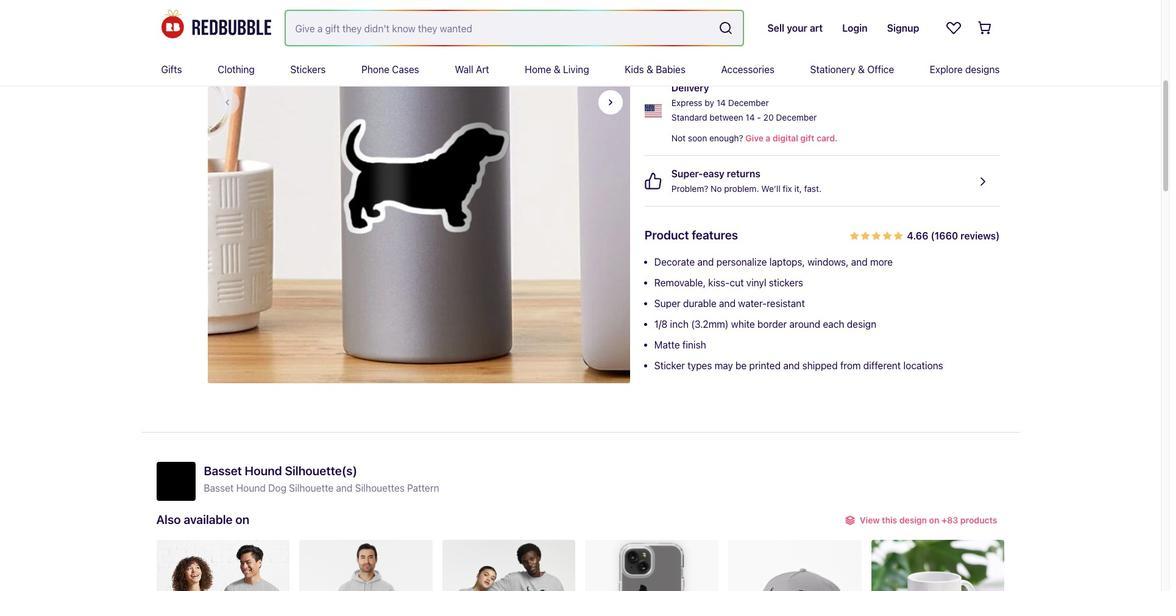 Task type: locate. For each thing, give the bounding box(es) containing it.
menu bar containing gifts
[[161, 54, 1000, 85]]

kids & babies link
[[625, 54, 686, 85]]

art
[[476, 64, 490, 75]]

basset hound silhouette(s) basset hound dog silhouette and silhouettes pattern
[[204, 464, 440, 494]]

accessories link
[[722, 54, 775, 85]]

delivery express by 14 december standard between 14 - 20 december
[[672, 82, 817, 123]]

item preview, iphone soft case designed and sold by shortcoffee. image
[[586, 540, 719, 592]]

water-
[[739, 298, 767, 309]]

not soon enough? give a digital gift card.
[[672, 133, 838, 143]]

14 left -
[[746, 112, 755, 123]]

14
[[717, 98, 726, 108], [746, 112, 755, 123]]

phone
[[362, 64, 390, 75]]

product features
[[645, 228, 739, 242]]

None field
[[286, 11, 744, 45]]

& left office
[[859, 64, 865, 75]]

item preview, pullover hoodie designed and sold by shortcoffee. image
[[300, 540, 433, 592]]

menu bar
[[161, 54, 1000, 85]]

decorate
[[655, 257, 695, 268]]

silhouette(s)
[[285, 464, 357, 478]]

kiss-
[[709, 277, 730, 288]]

14 right by
[[717, 98, 726, 108]]

give a digital gift card. link
[[744, 131, 838, 146]]

problem.
[[725, 184, 760, 194]]

20
[[764, 112, 774, 123]]

& inside the stationery & office link
[[859, 64, 865, 75]]

and
[[698, 257, 714, 268], [852, 257, 868, 268], [720, 298, 736, 309], [784, 360, 800, 371], [336, 483, 353, 494]]

image 1 of 3 group
[[208, 0, 630, 389]]

& left living
[[554, 64, 561, 75]]

basset right artwork thumbnail, basset hound silhouette(s) by shortcoffee
[[204, 464, 242, 478]]

printed
[[750, 360, 781, 371]]

december
[[729, 98, 769, 108], [777, 112, 817, 123]]

4.66
[[908, 231, 929, 242]]

3 & from the left
[[859, 64, 865, 75]]

border
[[758, 319, 788, 330]]

fast.
[[805, 184, 822, 194]]

explore designs link
[[930, 54, 1000, 85]]

windows,
[[808, 257, 849, 268]]

item preview, baseball cap designed and sold by shortcoffee. image
[[729, 540, 862, 592]]

no
[[711, 184, 722, 194]]

0 vertical spatial december
[[729, 98, 769, 108]]

also available on
[[156, 513, 250, 527]]

0 horizontal spatial &
[[554, 64, 561, 75]]

& for living
[[554, 64, 561, 75]]

locations
[[904, 360, 944, 371]]

1 vertical spatial hound
[[236, 483, 266, 494]]

hound
[[245, 464, 282, 478], [236, 483, 266, 494]]

personalize
[[717, 257, 768, 268]]

2 & from the left
[[647, 64, 654, 75]]

1 vertical spatial december
[[777, 112, 817, 123]]

a
[[766, 133, 771, 143]]

0 horizontal spatial 14
[[717, 98, 726, 108]]

enough?
[[710, 133, 744, 143]]

problem?
[[672, 184, 709, 194]]

decorate and personalize laptops, windows, and more
[[655, 257, 893, 268]]

accessories
[[722, 64, 775, 75]]

& right kids
[[647, 64, 654, 75]]

cases
[[392, 64, 419, 75]]

1 & from the left
[[554, 64, 561, 75]]

wall art link
[[455, 54, 490, 85]]

& inside kids & babies link
[[647, 64, 654, 75]]

(1660
[[932, 231, 959, 242]]

super-easy returns problem? no problem. we'll fix it, fast.
[[672, 168, 822, 194]]

basset
[[204, 464, 242, 478], [204, 483, 234, 494]]

not
[[672, 133, 686, 143]]

matte
[[655, 340, 680, 351]]

silhouettes
[[355, 483, 405, 494]]

hound left the dog
[[236, 483, 266, 494]]

december up -
[[729, 98, 769, 108]]

removable, kiss-cut vinyl stickers
[[655, 277, 804, 288]]

clothing link
[[218, 54, 255, 85]]

and left more
[[852, 257, 868, 268]]

home
[[525, 64, 552, 75]]

durable
[[684, 298, 717, 309]]

soon
[[688, 133, 708, 143]]

0 vertical spatial basset
[[204, 464, 242, 478]]

phone cases
[[362, 64, 419, 75]]

gifts link
[[161, 54, 182, 85]]

1 vertical spatial basset
[[204, 483, 234, 494]]

may
[[715, 360, 734, 371]]

super
[[655, 298, 681, 309]]

and down removable, kiss-cut vinyl stickers
[[720, 298, 736, 309]]

laptops,
[[770, 257, 806, 268]]

1 horizontal spatial 14
[[746, 112, 755, 123]]

sticker
[[655, 360, 685, 371]]

Search term search field
[[286, 11, 714, 45]]

vinyl
[[747, 277, 767, 288]]

available
[[184, 513, 233, 527]]

matte finish
[[655, 340, 707, 351]]

basset up available
[[204, 483, 234, 494]]

finish
[[683, 340, 707, 351]]

flag of us image
[[645, 102, 662, 119]]

& inside home & living link
[[554, 64, 561, 75]]

item preview, classic mug designed and sold by shortcoffee. image
[[872, 540, 1005, 592]]

express
[[672, 98, 703, 108]]

artwork thumbnail, basset hound silhouette(s) by shortcoffee image
[[156, 462, 195, 501]]

december up give a digital gift card. link
[[777, 112, 817, 123]]

2 horizontal spatial &
[[859, 64, 865, 75]]

hound up the dog
[[245, 464, 282, 478]]

0 horizontal spatial december
[[729, 98, 769, 108]]

1 horizontal spatial &
[[647, 64, 654, 75]]

cut
[[730, 277, 744, 288]]

and down silhouette(s)
[[336, 483, 353, 494]]

0 vertical spatial hound
[[245, 464, 282, 478]]

give
[[746, 133, 764, 143]]

kids & babies
[[625, 64, 686, 75]]

be
[[736, 360, 747, 371]]

stationery
[[811, 64, 856, 75]]

wall
[[455, 64, 474, 75]]

super durable and water-resistant
[[655, 298, 806, 309]]

silhouette
[[289, 483, 334, 494]]

(3.2mm)
[[692, 319, 729, 330]]



Task type: vqa. For each thing, say whether or not it's contained in the screenshot.
Accessories
yes



Task type: describe. For each thing, give the bounding box(es) containing it.
and right printed
[[784, 360, 800, 371]]

4.66 (1660 reviews)
[[908, 231, 1000, 242]]

stationery & office
[[811, 64, 895, 75]]

and inside basset hound silhouette(s) basset hound dog silhouette and silhouettes pattern
[[336, 483, 353, 494]]

office
[[868, 64, 895, 75]]

it,
[[795, 184, 802, 194]]

1/8 inch (3.2mm) white border around each design
[[655, 319, 877, 330]]

item preview, classic t-shirt designed and sold by shortcoffee. image
[[156, 540, 290, 592]]

by
[[705, 98, 715, 108]]

pattern
[[407, 483, 440, 494]]

explore designs
[[930, 64, 1000, 75]]

resistant
[[767, 298, 806, 309]]

different
[[864, 360, 902, 371]]

returns
[[727, 168, 761, 179]]

designs
[[966, 64, 1000, 75]]

sticker types may be printed and shipped from different locations
[[655, 360, 944, 371]]

kids
[[625, 64, 644, 75]]

between
[[710, 112, 744, 123]]

-
[[758, 112, 762, 123]]

standard
[[672, 112, 708, 123]]

stickers
[[769, 277, 804, 288]]

on
[[236, 513, 250, 527]]

shipped
[[803, 360, 838, 371]]

4.66 (1660 reviews) link
[[850, 226, 1000, 245]]

& for babies
[[647, 64, 654, 75]]

inch
[[671, 319, 689, 330]]

babies
[[656, 64, 686, 75]]

digital
[[773, 133, 799, 143]]

stickers
[[291, 64, 326, 75]]

1 basset from the top
[[204, 464, 242, 478]]

home & living link
[[525, 54, 590, 85]]

1 horizontal spatial december
[[777, 112, 817, 123]]

living
[[563, 64, 590, 75]]

0 vertical spatial 14
[[717, 98, 726, 108]]

features
[[692, 228, 739, 242]]

item preview, pullover sweatshirt designed and sold by shortcoffee. image
[[443, 540, 576, 592]]

design
[[848, 319, 877, 330]]

& for office
[[859, 64, 865, 75]]

also
[[156, 513, 181, 527]]

home & living
[[525, 64, 590, 75]]

around
[[790, 319, 821, 330]]

gifts
[[161, 64, 182, 75]]

dog
[[268, 483, 287, 494]]

each
[[824, 319, 845, 330]]

and up kiss-
[[698, 257, 714, 268]]

types
[[688, 360, 713, 371]]

phone cases link
[[362, 54, 419, 85]]

from
[[841, 360, 861, 371]]

gift
[[801, 133, 815, 143]]

1 vertical spatial 14
[[746, 112, 755, 123]]

delivery
[[672, 82, 710, 93]]

stickers link
[[291, 54, 326, 85]]

clothing
[[218, 64, 255, 75]]

white
[[732, 319, 755, 330]]

fix
[[783, 184, 793, 194]]

removable,
[[655, 277, 706, 288]]

stationery & office link
[[811, 54, 895, 85]]

super-
[[672, 168, 704, 179]]

1/8
[[655, 319, 668, 330]]

product
[[645, 228, 690, 242]]

2 basset from the top
[[204, 483, 234, 494]]

more
[[871, 257, 893, 268]]

easy
[[704, 168, 725, 179]]

explore
[[930, 64, 963, 75]]

reviews)
[[961, 231, 1000, 242]]



